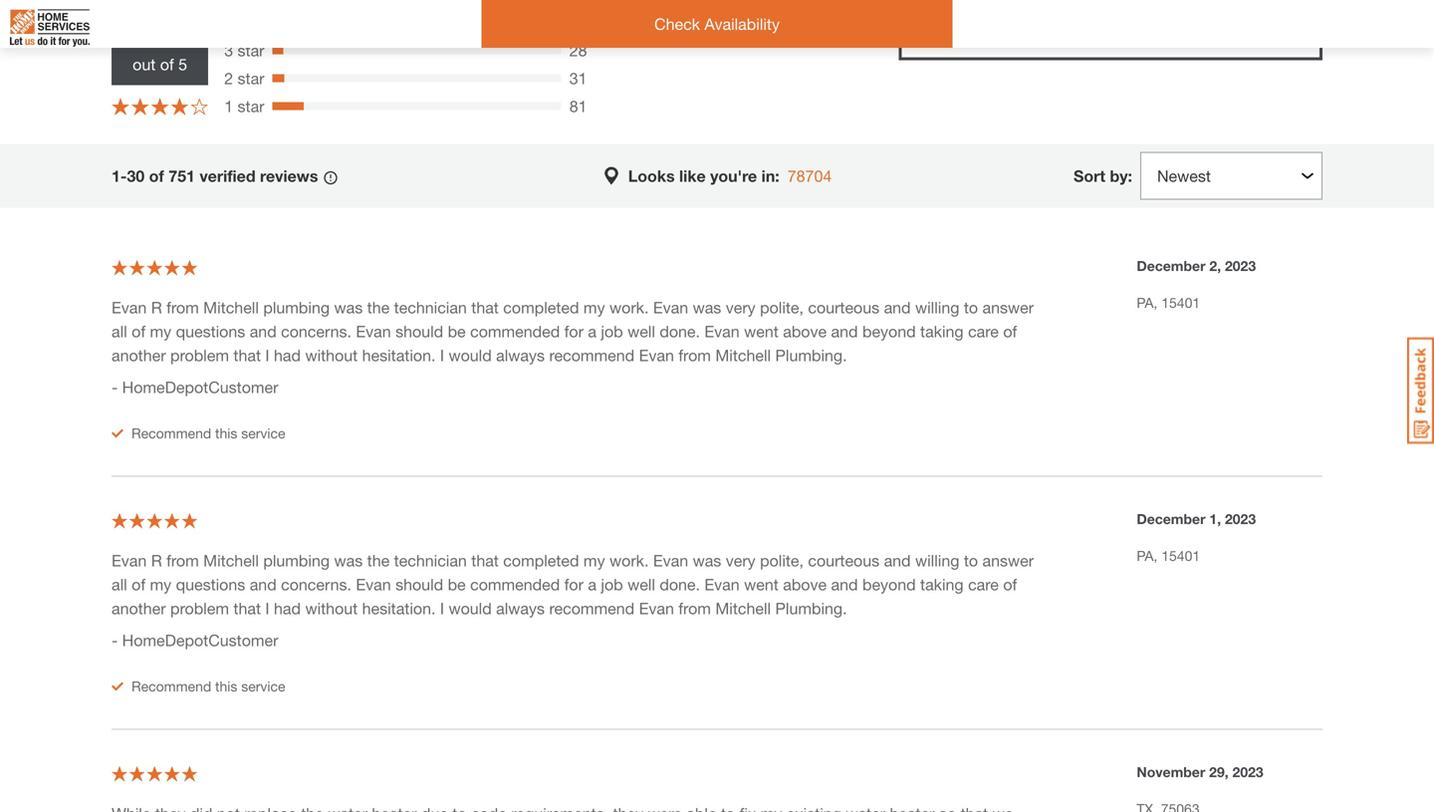 Task type: vqa. For each thing, say whether or not it's contained in the screenshot.
1st answer
yes



Task type: describe. For each thing, give the bounding box(es) containing it.
commended for december 1, 2023
[[470, 575, 560, 594]]

★ ★ ★ ★ ★ for november 29, 2023
[[112, 764, 198, 783]]

check availability button
[[482, 0, 953, 48]]

star inside "link"
[[238, 41, 265, 60]]

in:
[[762, 166, 780, 185]]

you're
[[711, 166, 757, 185]]

plumbing for december 2, 2023
[[263, 298, 330, 317]]

sort by:
[[1074, 166, 1133, 185]]

79%
[[934, 0, 1010, 43]]

to for december 1, 2023
[[964, 551, 979, 570]]

concerns. for december 2, 2023
[[281, 322, 352, 341]]

job for december 2, 2023
[[601, 322, 623, 341]]

a for december 1, 2023
[[588, 575, 597, 594]]

1 star link
[[224, 94, 265, 118]]

technician for december 2, 2023
[[394, 298, 467, 317]]

☆ ☆ ☆ ☆ ☆ for november 29, 2023
[[112, 764, 198, 783]]

polite, for december 1, 2023
[[760, 551, 804, 570]]

above for december 2, 2023
[[783, 322, 827, 341]]

sort
[[1074, 166, 1106, 185]]

1
[[224, 97, 233, 116]]

went for december 1, 2023
[[744, 575, 779, 594]]

- homedepotcustomer for december 2, 2023
[[112, 378, 278, 397]]

november 29, 2023
[[1137, 764, 1264, 780]]

evan r from mitchell plumbing was the technician that completed my work. evan was very polite, courteous and willing to answer all of my questions and concerns. evan should be commended for a job well done. evan went above and beyond taking care of another problem that i had without hesitation. i would always recommend evan from mitchell plumbing. for december 2, 2023
[[112, 298, 1034, 365]]

without for december 1, 2023
[[305, 599, 358, 618]]

care for december 2, 2023
[[969, 322, 999, 341]]

work. for december 1, 2023
[[610, 551, 649, 570]]

1-
[[112, 166, 127, 185]]

answer for december 1, 2023
[[983, 551, 1034, 570]]

should for december 1, 2023
[[396, 575, 444, 594]]

star for 1
[[238, 97, 265, 116]]

r for december 2, 2023
[[151, 298, 162, 317]]

recommend for december 2, 2023
[[132, 425, 211, 441]]

completed for december 2, 2023
[[503, 298, 579, 317]]

pa, 15401 for december 1, 2023
[[1137, 548, 1201, 564]]

taking for december 1, 2023
[[921, 575, 964, 594]]

service for december 2, 2023
[[241, 425, 286, 441]]

do it for you logo image
[[10, 1, 90, 55]]

without for december 2, 2023
[[305, 346, 358, 365]]

1 ★ ★ ★ ★ ★ from the top
[[112, 96, 208, 117]]

december 1, 2023
[[1137, 511, 1257, 527]]

taking for december 2, 2023
[[921, 322, 964, 341]]

like
[[680, 166, 706, 185]]

care for december 1, 2023
[[969, 575, 999, 594]]

star for 2
[[238, 69, 265, 88]]

plumbing for december 1, 2023
[[263, 551, 330, 570]]

december 2, 2023
[[1137, 258, 1257, 274]]

30
[[127, 166, 145, 185]]

be for december 2, 2023
[[448, 322, 466, 341]]

had for december 2, 2023
[[274, 346, 301, 365]]

reviews
[[260, 166, 318, 185]]

the for december 1, 2023
[[367, 551, 390, 570]]

- homedepotcustomer for december 1, 2023
[[112, 631, 278, 650]]

questions for december 1, 2023
[[176, 575, 245, 594]]

2023 for december 1, 2023
[[1226, 511, 1257, 527]]

availability
[[705, 14, 780, 33]]

r for december 1, 2023
[[151, 551, 162, 570]]

plumbing. for december 1, 2023
[[776, 599, 847, 618]]

very for december 1, 2023
[[726, 551, 756, 570]]

to for december 2, 2023
[[964, 298, 979, 317]]

recommend this service for december 2, 2023
[[132, 425, 286, 441]]

31 1 star
[[224, 69, 587, 116]]

job for december 1, 2023
[[601, 575, 623, 594]]

2023 for november 29, 2023
[[1233, 764, 1264, 780]]

service for december 1, 2023
[[241, 678, 286, 694]]

28
[[570, 41, 587, 60]]

went for december 2, 2023
[[744, 322, 779, 341]]

78704
[[788, 166, 832, 185]]

done. for december 1, 2023
[[660, 575, 700, 594]]

29,
[[1210, 764, 1229, 780]]

3 star
[[224, 41, 265, 60]]

be for december 1, 2023
[[448, 575, 466, 594]]

work. for december 2, 2023
[[610, 298, 649, 317]]

pa, 15401 for december 2, 2023
[[1137, 294, 1201, 311]]

recommend for december 2, 2023
[[549, 346, 635, 365]]

pa, for december 2, 2023
[[1137, 294, 1158, 311]]

commended for december 2, 2023
[[470, 322, 560, 341]]

december for december 1, 2023
[[1137, 511, 1206, 527]]

beyond for december 1, 2023
[[863, 575, 916, 594]]

feedback link image
[[1408, 337, 1435, 444]]

- for december 2, 2023
[[112, 378, 118, 397]]

2023 for december 2, 2023
[[1226, 258, 1257, 274]]

28 2 star
[[224, 41, 587, 88]]

2 star link
[[224, 66, 265, 90]]

15401 for 2,
[[1162, 294, 1201, 311]]

5
[[178, 55, 187, 74]]



Task type: locate. For each thing, give the bounding box(es) containing it.
1 care from the top
[[969, 322, 999, 341]]

1 technician from the top
[[394, 298, 467, 317]]

2023 right the 2,
[[1226, 258, 1257, 274]]

pa, 15401 down december 1, 2023
[[1137, 548, 1201, 564]]

out
[[133, 55, 156, 74]]

0 vertical spatial 2023
[[1226, 258, 1257, 274]]

0 vertical spatial willing
[[916, 298, 960, 317]]

2 pa, 15401 from the top
[[1137, 548, 1201, 564]]

0 vertical spatial star
[[238, 41, 265, 60]]

0 vertical spatial evan r from mitchell plumbing was the technician that completed my work. evan was very polite, courteous and willing to answer all of my questions and concerns. evan should be commended for a job well done. evan went above and beyond taking care of another problem that i had without hesitation. i would always recommend evan from mitchell plumbing.
[[112, 298, 1034, 365]]

1 vertical spatial done.
[[660, 575, 700, 594]]

questions for december 2, 2023
[[176, 322, 245, 341]]

1 star from the top
[[238, 41, 265, 60]]

2 above from the top
[[783, 575, 827, 594]]

2 polite, from the top
[[760, 551, 804, 570]]

2 willing from the top
[[916, 551, 960, 570]]

1 - homedepotcustomer from the top
[[112, 378, 278, 397]]

2 this from the top
[[215, 678, 237, 694]]

recommend
[[549, 346, 635, 365], [549, 599, 635, 618]]

completed for december 1, 2023
[[503, 551, 579, 570]]

1 vertical spatial taking
[[921, 575, 964, 594]]

1 vertical spatial completed
[[503, 551, 579, 570]]

0 vertical spatial job
[[601, 322, 623, 341]]

courteous for december 1, 2023
[[808, 551, 880, 570]]

2 a from the top
[[588, 575, 597, 594]]

0 vertical spatial above
[[783, 322, 827, 341]]

should
[[396, 322, 444, 341], [396, 575, 444, 594]]

1 vertical spatial willing
[[916, 551, 960, 570]]

1 vertical spatial star
[[238, 69, 265, 88]]

1 vertical spatial homedepotcustomer
[[122, 631, 278, 650]]

2 recommend from the top
[[132, 678, 211, 694]]

pa, down december 1, 2023
[[1137, 548, 1158, 564]]

2 r from the top
[[151, 551, 162, 570]]

well for december 2, 2023
[[628, 322, 656, 341]]

pa, 15401
[[1137, 294, 1201, 311], [1137, 548, 1201, 564]]

december for december 2, 2023
[[1137, 258, 1206, 274]]

taking
[[921, 322, 964, 341], [921, 575, 964, 594]]

0 vertical spatial homedepotcustomer
[[122, 378, 278, 397]]

1 vertical spatial would
[[449, 599, 492, 618]]

0 vertical spatial courteous
[[808, 298, 880, 317]]

0 vertical spatial - homedepotcustomer
[[112, 378, 278, 397]]

2023 right 1,
[[1226, 511, 1257, 527]]

would for december 1, 2023
[[449, 599, 492, 618]]

willing
[[916, 298, 960, 317], [916, 551, 960, 570]]

1 plumbing from the top
[[263, 298, 330, 317]]

0 vertical spatial recommend this service
[[132, 425, 286, 441]]

recommend for december 1, 2023
[[549, 599, 635, 618]]

check availability
[[655, 14, 780, 33]]

star inside 28 2 star
[[238, 69, 265, 88]]

1 vertical spatial plumbing
[[263, 551, 330, 570]]

0 vertical spatial beyond
[[863, 322, 916, 341]]

mitchell
[[203, 298, 259, 317], [716, 346, 771, 365], [203, 551, 259, 570], [716, 599, 771, 618]]

☆ ☆ ☆ ☆ ☆ for december 2, 2023
[[112, 258, 198, 277]]

had for december 1, 2023
[[274, 599, 301, 618]]

service
[[241, 425, 286, 441], [241, 678, 286, 694]]

1 vertical spatial questions
[[176, 575, 245, 594]]

2,
[[1210, 258, 1222, 274]]

0 vertical spatial answer
[[983, 298, 1034, 317]]

beyond for december 2, 2023
[[863, 322, 916, 341]]

0 vertical spatial went
[[744, 322, 779, 341]]

would for december 2, 2023
[[449, 346, 492, 365]]

★ ★ ★ ★ ★ for december 1, 2023
[[112, 511, 198, 530]]

courteous for december 2, 2023
[[808, 298, 880, 317]]

0 vertical spatial recommend
[[132, 425, 211, 441]]

1 vertical spatial recommend
[[549, 599, 635, 618]]

of
[[160, 55, 174, 74], [149, 166, 164, 185], [132, 322, 146, 341], [1004, 322, 1018, 341], [132, 575, 146, 594], [1004, 575, 1018, 594]]

1 another from the top
[[112, 346, 166, 365]]

1 vertical spatial this
[[215, 678, 237, 694]]

pa, down december 2, 2023
[[1137, 294, 1158, 311]]

1 vertical spatial service
[[241, 678, 286, 694]]

2
[[224, 69, 233, 88]]

1 job from the top
[[601, 322, 623, 341]]

1 beyond from the top
[[863, 322, 916, 341]]

completed
[[503, 298, 579, 317], [503, 551, 579, 570]]

0 vertical spatial without
[[305, 346, 358, 365]]

15401 down december 2, 2023
[[1162, 294, 1201, 311]]

willing for december 1, 2023
[[916, 551, 960, 570]]

r
[[151, 298, 162, 317], [151, 551, 162, 570]]

1 very from the top
[[726, 298, 756, 317]]

technician for december 1, 2023
[[394, 551, 467, 570]]

1 vertical spatial work.
[[610, 551, 649, 570]]

2 homedepotcustomer from the top
[[122, 631, 278, 650]]

★ ★ ★ ★ ★
[[112, 96, 208, 117], [112, 258, 198, 277], [112, 511, 198, 530], [112, 764, 198, 783]]

3
[[224, 41, 233, 60]]

the
[[367, 298, 390, 317], [367, 551, 390, 570]]

2 the from the top
[[367, 551, 390, 570]]

1 taking from the top
[[921, 322, 964, 341]]

1 vertical spatial beyond
[[863, 575, 916, 594]]

0 vertical spatial done.
[[660, 322, 700, 341]]

★ ★ ★ ★ ★ for december 2, 2023
[[112, 258, 198, 277]]

15401 for 1,
[[1162, 548, 1201, 564]]

2 answer from the top
[[983, 551, 1034, 570]]

1 vertical spatial answer
[[983, 551, 1034, 570]]

-
[[112, 378, 118, 397], [112, 631, 118, 650]]

1 problem from the top
[[170, 346, 229, 365]]

1 to from the top
[[964, 298, 979, 317]]

1 vertical spatial december
[[1137, 511, 1206, 527]]

2 service from the top
[[241, 678, 286, 694]]

2 december from the top
[[1137, 511, 1206, 527]]

1 vertical spatial above
[[783, 575, 827, 594]]

2 should from the top
[[396, 575, 444, 594]]

2 evan r from mitchell plumbing was the technician that completed my work. evan was very polite, courteous and willing to answer all of my questions and concerns. evan should be commended for a job well done. evan went above and beyond taking care of another problem that i had without hesitation. i would always recommend evan from mitchell plumbing. from the top
[[112, 551, 1034, 618]]

1 vertical spatial recommend
[[132, 678, 211, 694]]

81
[[570, 97, 587, 116]]

0 vertical spatial questions
[[176, 322, 245, 341]]

1 for from the top
[[565, 322, 584, 341]]

pa, 15401 down december 2, 2023
[[1137, 294, 1201, 311]]

2 15401 from the top
[[1162, 548, 1201, 564]]

1 vertical spatial for
[[565, 575, 584, 594]]

1 december from the top
[[1137, 258, 1206, 274]]

star inside 31 1 star
[[238, 97, 265, 116]]

2 always from the top
[[496, 599, 545, 618]]

0 vertical spatial completed
[[503, 298, 579, 317]]

1 vertical spatial pa,
[[1137, 548, 1158, 564]]

2 very from the top
[[726, 551, 756, 570]]

1 vertical spatial recommend this service
[[132, 678, 286, 694]]

3 ☆ ☆ ☆ ☆ ☆ from the top
[[112, 511, 198, 530]]

questions
[[176, 322, 245, 341], [176, 575, 245, 594]]

1 had from the top
[[274, 346, 301, 365]]

the for december 2, 2023
[[367, 298, 390, 317]]

2 for from the top
[[565, 575, 584, 594]]

to
[[964, 298, 979, 317], [964, 551, 979, 570]]

all
[[112, 322, 127, 341], [112, 575, 127, 594]]

0 vertical spatial be
[[448, 322, 466, 341]]

always for december 2, 2023
[[496, 346, 545, 365]]

1 vertical spatial always
[[496, 599, 545, 618]]

1 vertical spatial well
[[628, 575, 656, 594]]

0 vertical spatial would
[[449, 346, 492, 365]]

- for december 1, 2023
[[112, 631, 118, 650]]

evan
[[112, 298, 147, 317], [653, 298, 689, 317], [356, 322, 391, 341], [705, 322, 740, 341], [639, 346, 674, 365], [112, 551, 147, 570], [653, 551, 689, 570], [356, 575, 391, 594], [705, 575, 740, 594], [639, 599, 674, 618]]

all for december 2, 2023
[[112, 322, 127, 341]]

1 vertical spatial very
[[726, 551, 756, 570]]

evan r from mitchell plumbing was the technician that completed my work. evan was very polite, courteous and willing to answer all of my questions and concerns. evan should be commended for a job well done. evan went above and beyond taking care of another problem that i had without hesitation. i would always recommend evan from mitchell plumbing.
[[112, 298, 1034, 365], [112, 551, 1034, 618]]

pa, for december 1, 2023
[[1137, 548, 1158, 564]]

0 vertical spatial another
[[112, 346, 166, 365]]

done. for december 2, 2023
[[660, 322, 700, 341]]

1 answer from the top
[[983, 298, 1034, 317]]

1 a from the top
[[588, 322, 597, 341]]

above for december 1, 2023
[[783, 575, 827, 594]]

2 questions from the top
[[176, 575, 245, 594]]

1 always from the top
[[496, 346, 545, 365]]

always for december 1, 2023
[[496, 599, 545, 618]]

0 vertical spatial well
[[628, 322, 656, 341]]

another for december 1, 2023
[[112, 599, 166, 618]]

recommend this service for december 1, 2023
[[132, 678, 286, 694]]

problem for december 1, 2023
[[170, 599, 229, 618]]

1 vertical spatial courteous
[[808, 551, 880, 570]]

without
[[305, 346, 358, 365], [305, 599, 358, 618]]

above
[[783, 322, 827, 341], [783, 575, 827, 594]]

0 vertical spatial pa,
[[1137, 294, 1158, 311]]

0 vertical spatial polite,
[[760, 298, 804, 317]]

☆ ☆ ☆ ☆ ☆
[[112, 96, 208, 117], [112, 258, 198, 277], [112, 511, 198, 530], [112, 764, 198, 783]]

0 vertical spatial taking
[[921, 322, 964, 341]]

1 evan r from mitchell plumbing was the technician that completed my work. evan was very polite, courteous and willing to answer all of my questions and concerns. evan should be commended for a job well done. evan went above and beyond taking care of another problem that i had without hesitation. i would always recommend evan from mitchell plumbing. from the top
[[112, 298, 1034, 365]]

from
[[167, 298, 199, 317], [679, 346, 711, 365], [167, 551, 199, 570], [679, 599, 711, 618]]

78704 link
[[788, 166, 832, 185]]

0 vertical spatial the
[[367, 298, 390, 317]]

2 care from the top
[[969, 575, 999, 594]]

star right 3
[[238, 41, 265, 60]]

1 vertical spatial without
[[305, 599, 358, 618]]

1 work. from the top
[[610, 298, 649, 317]]

0 vertical spatial had
[[274, 346, 301, 365]]

1 vertical spatial r
[[151, 551, 162, 570]]

1 vertical spatial had
[[274, 599, 301, 618]]

2 commended from the top
[[470, 575, 560, 594]]

for
[[565, 322, 584, 341], [565, 575, 584, 594]]

star right 1
[[238, 97, 265, 116]]

0 vertical spatial r
[[151, 298, 162, 317]]

hesitation. for december 1, 2023
[[362, 599, 436, 618]]

2 pa, from the top
[[1137, 548, 1158, 564]]

2 - homedepotcustomer from the top
[[112, 631, 278, 650]]

well
[[628, 322, 656, 341], [628, 575, 656, 594]]

0 vertical spatial december
[[1137, 258, 1206, 274]]

1 vertical spatial plumbing.
[[776, 599, 847, 618]]

hesitation. for december 2, 2023
[[362, 346, 436, 365]]

done.
[[660, 322, 700, 341], [660, 575, 700, 594]]

2 work. from the top
[[610, 551, 649, 570]]

☆ ☆ ☆ ☆ ☆ for december 1, 2023
[[112, 511, 198, 530]]

1 vertical spatial be
[[448, 575, 466, 594]]

was
[[334, 298, 363, 317], [693, 298, 722, 317], [334, 551, 363, 570], [693, 551, 722, 570]]

concerns. for december 1, 2023
[[281, 575, 352, 594]]

1 well from the top
[[628, 322, 656, 341]]

answer for december 2, 2023
[[983, 298, 1034, 317]]

should for december 2, 2023
[[396, 322, 444, 341]]

courteous
[[808, 298, 880, 317], [808, 551, 880, 570]]

0 vertical spatial all
[[112, 322, 127, 341]]

0 vertical spatial commended
[[470, 322, 560, 341]]

0 vertical spatial recommend
[[549, 346, 635, 365]]

0 vertical spatial always
[[496, 346, 545, 365]]

1 vertical spatial 15401
[[1162, 548, 1201, 564]]

0 vertical spatial -
[[112, 378, 118, 397]]

looks like you're in: 78704
[[628, 166, 832, 185]]

1 vertical spatial all
[[112, 575, 127, 594]]

by:
[[1110, 166, 1133, 185]]

0 vertical spatial very
[[726, 298, 756, 317]]

3 star link
[[224, 38, 265, 62]]

1 hesitation. from the top
[[362, 346, 436, 365]]

0 vertical spatial for
[[565, 322, 584, 341]]

1 vertical spatial polite,
[[760, 551, 804, 570]]

polite, for december 2, 2023
[[760, 298, 804, 317]]

751
[[169, 166, 195, 185]]

1 ☆ ☆ ☆ ☆ ☆ from the top
[[112, 96, 208, 117]]

0 vertical spatial to
[[964, 298, 979, 317]]

1 vertical spatial evan r from mitchell plumbing was the technician that completed my work. evan was very polite, courteous and willing to answer all of my questions and concerns. evan should be commended for a job well done. evan went above and beyond taking care of another problem that i had without hesitation. i would always recommend evan from mitchell plumbing.
[[112, 551, 1034, 618]]

2 be from the top
[[448, 575, 466, 594]]

november
[[1137, 764, 1206, 780]]

i
[[265, 346, 270, 365], [440, 346, 444, 365], [265, 599, 270, 618], [440, 599, 444, 618]]

recommend for december 1, 2023
[[132, 678, 211, 694]]

1 vertical spatial a
[[588, 575, 597, 594]]

that
[[472, 298, 499, 317], [234, 346, 261, 365], [472, 551, 499, 570], [234, 599, 261, 618]]

problem for december 2, 2023
[[170, 346, 229, 365]]

2 problem from the top
[[170, 599, 229, 618]]

0 vertical spatial technician
[[394, 298, 467, 317]]

1 done. from the top
[[660, 322, 700, 341]]

polite,
[[760, 298, 804, 317], [760, 551, 804, 570]]

very
[[726, 298, 756, 317], [726, 551, 756, 570]]

2 job from the top
[[601, 575, 623, 594]]

for for december 2, 2023
[[565, 322, 584, 341]]

4 ☆ ☆ ☆ ☆ ☆ from the top
[[112, 764, 198, 783]]

1 courteous from the top
[[808, 298, 880, 317]]

recommend
[[132, 425, 211, 441], [132, 678, 211, 694]]

1 be from the top
[[448, 322, 466, 341]]

- homedepotcustomer
[[112, 378, 278, 397], [112, 631, 278, 650]]

beyond
[[863, 322, 916, 341], [863, 575, 916, 594]]

plumbing. for december 2, 2023
[[776, 346, 847, 365]]

answer
[[983, 298, 1034, 317], [983, 551, 1034, 570]]

1 this from the top
[[215, 425, 237, 441]]

1 went from the top
[[744, 322, 779, 341]]

2 done. from the top
[[660, 575, 700, 594]]

1 recommend from the top
[[132, 425, 211, 441]]

2 all from the top
[[112, 575, 127, 594]]

job
[[601, 322, 623, 341], [601, 575, 623, 594]]

homedepotcustomer
[[122, 378, 278, 397], [122, 631, 278, 650]]

1 homedepotcustomer from the top
[[122, 378, 278, 397]]

care
[[969, 322, 999, 341], [969, 575, 999, 594]]

0 vertical spatial service
[[241, 425, 286, 441]]

0 vertical spatial should
[[396, 322, 444, 341]]

2 taking from the top
[[921, 575, 964, 594]]

0 vertical spatial work.
[[610, 298, 649, 317]]

1 vertical spatial another
[[112, 599, 166, 618]]

1 vertical spatial job
[[601, 575, 623, 594]]

december left the 2,
[[1137, 258, 1206, 274]]

plumbing
[[263, 298, 330, 317], [263, 551, 330, 570]]

homedepotcustomer for december 2, 2023
[[122, 378, 278, 397]]

3 ★ ★ ★ ★ ★ from the top
[[112, 511, 198, 530]]

1 vertical spatial the
[[367, 551, 390, 570]]

very for december 2, 2023
[[726, 298, 756, 317]]

2 courteous from the top
[[808, 551, 880, 570]]

this for december 1, 2023
[[215, 678, 237, 694]]

1 - from the top
[[112, 378, 118, 397]]

1 vertical spatial technician
[[394, 551, 467, 570]]

2 plumbing from the top
[[263, 551, 330, 570]]

1 vertical spatial pa, 15401
[[1137, 548, 1201, 564]]

1 recommend from the top
[[549, 346, 635, 365]]

0 vertical spatial care
[[969, 322, 999, 341]]

always
[[496, 346, 545, 365], [496, 599, 545, 618]]

1,
[[1210, 511, 1222, 527]]

willing for december 2, 2023
[[916, 298, 960, 317]]

1 vertical spatial hesitation.
[[362, 599, 436, 618]]

1 polite, from the top
[[760, 298, 804, 317]]

and
[[884, 298, 911, 317], [250, 322, 277, 341], [832, 322, 858, 341], [884, 551, 911, 570], [250, 575, 277, 594], [832, 575, 858, 594]]

0 vertical spatial pa, 15401
[[1137, 294, 1201, 311]]

homedepotcustomer for december 1, 2023
[[122, 631, 278, 650]]

1 vertical spatial concerns.
[[281, 575, 352, 594]]

1 vertical spatial to
[[964, 551, 979, 570]]

0 vertical spatial a
[[588, 322, 597, 341]]

2023 right 29,
[[1233, 764, 1264, 780]]

1 would from the top
[[449, 346, 492, 365]]

0 vertical spatial hesitation.
[[362, 346, 436, 365]]

1 concerns. from the top
[[281, 322, 352, 341]]

2 beyond from the top
[[863, 575, 916, 594]]

plumbing.
[[776, 346, 847, 365], [776, 599, 847, 618]]

this for december 2, 2023
[[215, 425, 237, 441]]

all for december 1, 2023
[[112, 575, 127, 594]]

well for december 1, 2023
[[628, 575, 656, 594]]

2 vertical spatial star
[[238, 97, 265, 116]]

problem
[[170, 346, 229, 365], [170, 599, 229, 618]]

a for december 2, 2023
[[588, 322, 597, 341]]

0 vertical spatial plumbing
[[263, 298, 330, 317]]

concerns.
[[281, 322, 352, 341], [281, 575, 352, 594]]

1 vertical spatial commended
[[470, 575, 560, 594]]

1 willing from the top
[[916, 298, 960, 317]]

check
[[655, 14, 700, 33]]

0 vertical spatial 15401
[[1162, 294, 1201, 311]]

went
[[744, 322, 779, 341], [744, 575, 779, 594]]

had
[[274, 346, 301, 365], [274, 599, 301, 618]]

2 another from the top
[[112, 599, 166, 618]]

another for december 2, 2023
[[112, 346, 166, 365]]

1 r from the top
[[151, 298, 162, 317]]

looks
[[628, 166, 675, 185]]

1 vertical spatial care
[[969, 575, 999, 594]]

2 had from the top
[[274, 599, 301, 618]]

verified
[[200, 166, 256, 185]]

1 service from the top
[[241, 425, 286, 441]]

1 without from the top
[[305, 346, 358, 365]]

0 vertical spatial this
[[215, 425, 237, 441]]

0 vertical spatial concerns.
[[281, 322, 352, 341]]

15401 down december 1, 2023
[[1162, 548, 1201, 564]]

1 questions from the top
[[176, 322, 245, 341]]

1 all from the top
[[112, 322, 127, 341]]

15401
[[1162, 294, 1201, 311], [1162, 548, 1201, 564]]

1 vertical spatial went
[[744, 575, 779, 594]]

1 plumbing. from the top
[[776, 346, 847, 365]]

2 - from the top
[[112, 631, 118, 650]]

2 plumbing. from the top
[[776, 599, 847, 618]]

evan r from mitchell plumbing was the technician that completed my work. evan was very polite, courteous and willing to answer all of my questions and concerns. evan should be commended for a job well done. evan went above and beyond taking care of another problem that i had without hesitation. i would always recommend evan from mitchell plumbing. for december 1, 2023
[[112, 551, 1034, 618]]

1 above from the top
[[783, 322, 827, 341]]

1 completed from the top
[[503, 298, 579, 317]]

31
[[570, 69, 587, 88]]

1 vertical spatial -
[[112, 631, 118, 650]]

1 pa, 15401 from the top
[[1137, 294, 1201, 311]]

★
[[112, 96, 130, 117], [131, 96, 149, 117], [151, 96, 169, 117], [171, 96, 189, 117], [190, 96, 208, 117], [112, 258, 128, 277], [129, 258, 145, 277], [147, 258, 163, 277], [164, 258, 180, 277], [182, 258, 198, 277], [112, 511, 128, 530], [129, 511, 145, 530], [147, 511, 163, 530], [164, 511, 180, 530], [182, 511, 198, 530], [112, 764, 128, 783], [129, 764, 145, 783], [147, 764, 163, 783], [164, 764, 180, 783], [182, 764, 198, 783]]

2 concerns. from the top
[[281, 575, 352, 594]]

commended
[[470, 322, 560, 341], [470, 575, 560, 594]]

1 commended from the top
[[470, 322, 560, 341]]

2 ☆ ☆ ☆ ☆ ☆ from the top
[[112, 258, 198, 277]]

2 recommend this service from the top
[[132, 678, 286, 694]]

star right 2
[[238, 69, 265, 88]]

technician
[[394, 298, 467, 317], [394, 551, 467, 570]]

december
[[1137, 258, 1206, 274], [1137, 511, 1206, 527]]

☆
[[112, 96, 130, 117], [131, 96, 149, 117], [151, 96, 169, 117], [171, 96, 189, 117], [190, 96, 208, 117], [112, 258, 128, 277], [129, 258, 145, 277], [147, 258, 163, 277], [164, 258, 180, 277], [182, 258, 198, 277], [112, 511, 128, 530], [129, 511, 145, 530], [147, 511, 163, 530], [164, 511, 180, 530], [182, 511, 198, 530], [112, 764, 128, 783], [129, 764, 145, 783], [147, 764, 163, 783], [164, 764, 180, 783], [182, 764, 198, 783]]

1 pa, from the top
[[1137, 294, 1158, 311]]

this
[[215, 425, 237, 441], [215, 678, 237, 694]]

2 technician from the top
[[394, 551, 467, 570]]

0 vertical spatial plumbing.
[[776, 346, 847, 365]]

recommend this service
[[132, 425, 286, 441], [132, 678, 286, 694]]

my
[[584, 298, 605, 317], [150, 322, 172, 341], [584, 551, 605, 570], [150, 575, 172, 594]]

1 vertical spatial problem
[[170, 599, 229, 618]]

2 hesitation. from the top
[[362, 599, 436, 618]]

1-30 of 751 verified reviews
[[112, 166, 323, 185]]

2 without from the top
[[305, 599, 358, 618]]

december left 1,
[[1137, 511, 1206, 527]]

hesitation.
[[362, 346, 436, 365], [362, 599, 436, 618]]

2 would from the top
[[449, 599, 492, 618]]

be
[[448, 322, 466, 341], [448, 575, 466, 594]]

1 vertical spatial - homedepotcustomer
[[112, 631, 278, 650]]

1 recommend this service from the top
[[132, 425, 286, 441]]

2023
[[1226, 258, 1257, 274], [1226, 511, 1257, 527], [1233, 764, 1264, 780]]

2 completed from the top
[[503, 551, 579, 570]]

2 to from the top
[[964, 551, 979, 570]]

for for december 1, 2023
[[565, 575, 584, 594]]

would
[[449, 346, 492, 365], [449, 599, 492, 618]]

another
[[112, 346, 166, 365], [112, 599, 166, 618]]

1 the from the top
[[367, 298, 390, 317]]

out of 5
[[133, 55, 187, 74]]



